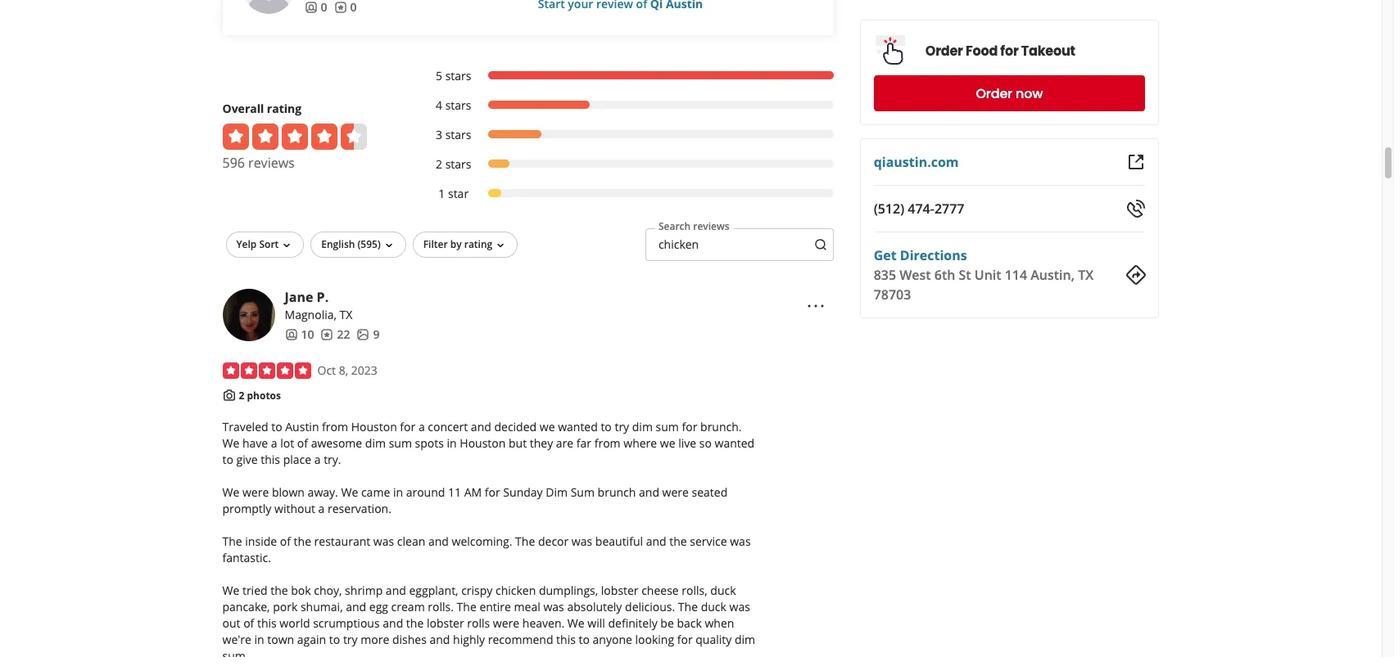 Task type: vqa. For each thing, say whether or not it's contained in the screenshot.
star
yes



Task type: describe. For each thing, give the bounding box(es) containing it.
0 vertical spatial friends element
[[304, 0, 327, 15]]

16 friends v2 image
[[285, 328, 298, 341]]

english
[[321, 238, 355, 251]]

1 vertical spatial duck
[[701, 600, 727, 616]]

for up spots
[[400, 420, 416, 435]]

back
[[677, 616, 702, 632]]

recommend
[[488, 633, 553, 648]]

filter reviews by 1 star rating element
[[419, 186, 834, 202]]

16 chevron down v2 image for filter by rating
[[494, 239, 507, 252]]

and down shrimp
[[346, 600, 366, 616]]

dim
[[546, 485, 568, 501]]

the up pork
[[271, 584, 288, 599]]

and down egg
[[383, 616, 403, 632]]

menu image
[[806, 296, 826, 316]]

a left try.
[[314, 452, 321, 468]]

clean
[[397, 534, 425, 550]]

0 horizontal spatial were
[[242, 485, 269, 501]]

they
[[530, 436, 553, 452]]

we were blown away. we came in around 11 am for sunday dim sum brunch and were seated promptly without a reservation.
[[222, 485, 728, 517]]

was right the decor
[[572, 534, 593, 550]]

tx inside the jane p. magnolia, tx
[[340, 307, 353, 323]]

and right beautiful
[[646, 534, 667, 550]]

2 for 2 photos
[[239, 389, 244, 403]]

1 horizontal spatial wanted
[[715, 436, 755, 452]]

get directions 835 west 6th st unit 114 austin, tx 78703
[[874, 247, 1094, 304]]

stars for 5 stars
[[445, 68, 471, 83]]

st
[[959, 266, 972, 284]]

by
[[450, 238, 462, 251]]

overall
[[222, 101, 264, 116]]

will
[[588, 616, 605, 632]]

stars for 3 stars
[[445, 127, 471, 142]]

dim inside we tried the bok choy, shrimp and eggplant, crispy chicken dumplings, lobster cheese rolls, duck pancake, pork shumai, and egg cream rolls. the entire meal was absolutely delicious. the duck was out of this world scrumptious and the lobster rolls were heaven. we will definitely be back when we're in town again to try more dishes and highly recommend this to anyone looking for quality dim sum.
[[735, 633, 756, 648]]

11
[[448, 485, 461, 501]]

24 external link v2 image
[[1126, 152, 1146, 172]]

photo of jane p. image
[[222, 289, 275, 342]]

to down will
[[579, 633, 590, 648]]

highly
[[453, 633, 485, 648]]

try inside we tried the bok choy, shrimp and eggplant, crispy chicken dumplings, lobster cheese rolls, duck pancake, pork shumai, and egg cream rolls. the entire meal was absolutely delicious. the duck was out of this world scrumptious and the lobster rolls were heaven. we will definitely be back when we're in town again to try more dishes and highly recommend this to anyone looking for quality dim sum.
[[343, 633, 358, 648]]

to up brunch
[[601, 420, 612, 435]]

quality
[[696, 633, 732, 648]]

photos
[[247, 389, 281, 403]]

yelp sort button
[[226, 232, 304, 258]]

jane
[[285, 288, 313, 306]]

definitely
[[608, 616, 658, 632]]

8,
[[339, 363, 348, 378]]

we up reservation.
[[341, 485, 358, 501]]

and left highly
[[430, 633, 450, 648]]

service
[[690, 534, 727, 550]]

jane p. magnolia, tx
[[285, 288, 353, 323]]

traveled to austin from houston for a concert and decided we wanted to try dim sum for brunch. we have a lot of awesome dim sum spots in houston but they are far from where we live so wanted to give this place a try.
[[222, 420, 755, 468]]

decor
[[538, 534, 569, 550]]

to up lot
[[271, 420, 282, 435]]

brunch
[[598, 485, 636, 501]]

the left the decor
[[515, 534, 535, 550]]

looking
[[635, 633, 674, 648]]

world
[[280, 616, 310, 632]]

far
[[577, 436, 592, 452]]

live
[[679, 436, 697, 452]]

choy,
[[314, 584, 342, 599]]

unit
[[975, 266, 1002, 284]]

cream
[[391, 600, 425, 616]]

sum
[[571, 485, 595, 501]]

dumplings,
[[539, 584, 598, 599]]

2 horizontal spatial were
[[662, 485, 689, 501]]

search
[[659, 219, 691, 233]]

search image
[[815, 239, 828, 252]]

try inside traveled to austin from houston for a concert and decided we wanted to try dim sum for brunch. we have a lot of awesome dim sum spots in houston but they are far from where we live so wanted to give this place a try.
[[615, 420, 629, 435]]

filter by rating button
[[413, 232, 518, 258]]

rolls.
[[428, 600, 454, 616]]

english (595) button
[[311, 232, 406, 258]]

now
[[1016, 84, 1044, 103]]

traveled
[[222, 420, 268, 435]]

spots
[[415, 436, 444, 452]]

absolutely
[[567, 600, 622, 616]]

lot
[[280, 436, 294, 452]]

stars for 2 stars
[[445, 156, 471, 172]]

west
[[900, 266, 932, 284]]

596
[[222, 154, 245, 172]]

we tried the bok choy, shrimp and eggplant, crispy chicken dumplings, lobster cheese rolls, duck pancake, pork shumai, and egg cream rolls. the entire meal was absolutely delicious. the duck was out of this world scrumptious and the lobster rolls were heaven. we will definitely be back when we're in town again to try more dishes and highly recommend this to anyone looking for quality dim sum.
[[222, 584, 756, 658]]

sunday
[[503, 485, 543, 501]]

more
[[361, 633, 389, 648]]

the up fantastic.
[[222, 534, 242, 550]]

0 horizontal spatial wanted
[[558, 420, 598, 435]]

concert
[[428, 420, 468, 435]]

stars for 4 stars
[[445, 97, 471, 113]]

friends element containing 10
[[285, 327, 314, 343]]

to left give
[[222, 452, 233, 468]]

were inside we tried the bok choy, shrimp and eggplant, crispy chicken dumplings, lobster cheese rolls, duck pancake, pork shumai, and egg cream rolls. the entire meal was absolutely delicious. the duck was out of this world scrumptious and the lobster rolls were heaven. we will definitely be back when we're in town again to try more dishes and highly recommend this to anyone looking for quality dim sum.
[[493, 616, 520, 632]]

1 star
[[439, 186, 469, 201]]

eggplant,
[[409, 584, 458, 599]]

away.
[[308, 485, 338, 501]]

tx inside the get directions 835 west 6th st unit 114 austin, tx 78703
[[1079, 266, 1094, 284]]

16 review v2 image for reviews element containing 22
[[321, 328, 334, 341]]

reservation.
[[328, 502, 392, 517]]

10
[[301, 327, 314, 342]]

0 horizontal spatial dim
[[365, 436, 386, 452]]

(512) 474-2777
[[874, 200, 965, 218]]

yelp sort
[[236, 238, 279, 251]]

rolls
[[467, 616, 490, 632]]

heaven.
[[523, 616, 565, 632]]

filter reviews by 2 stars rating element
[[419, 156, 834, 173]]

filter by rating
[[423, 238, 493, 251]]

and inside traveled to austin from houston for a concert and decided we wanted to try dim sum for brunch. we have a lot of awesome dim sum spots in houston but they are far from where we live so wanted to give this place a try.
[[471, 420, 491, 435]]

order now
[[977, 84, 1044, 103]]

1
[[439, 186, 445, 201]]

try.
[[324, 452, 341, 468]]

22
[[337, 327, 350, 342]]

yelp
[[236, 238, 257, 251]]

78703
[[874, 286, 912, 304]]

24 phone v2 image
[[1126, 199, 1146, 219]]

for up live
[[682, 420, 698, 435]]

a inside we were blown away. we came in around 11 am for sunday dim sum brunch and were seated promptly without a reservation.
[[318, 502, 325, 517]]

was up heaven.
[[544, 600, 564, 616]]

promptly
[[222, 502, 272, 517]]

4
[[436, 97, 442, 113]]

tried
[[242, 584, 268, 599]]

pork
[[273, 600, 298, 616]]

the inside of the restaurant was clean and welcoming. the decor was beautiful and the service was fantastic.
[[222, 534, 751, 566]]

filter reviews by 3 stars rating element
[[419, 127, 834, 143]]

dishes
[[392, 633, 427, 648]]

we're
[[222, 633, 251, 648]]

2023
[[351, 363, 378, 378]]

place
[[283, 452, 311, 468]]

3
[[436, 127, 442, 142]]

filter reviews by 5 stars rating element
[[419, 68, 834, 84]]

9
[[373, 327, 380, 342]]

are
[[556, 436, 574, 452]]



Task type: locate. For each thing, give the bounding box(es) containing it.
wanted
[[558, 420, 598, 435], [715, 436, 755, 452]]

order for order food for takeout
[[926, 41, 964, 60]]

tx right 'austin,'
[[1079, 266, 1094, 284]]

0 vertical spatial reviews
[[248, 154, 295, 172]]

stars up "star"
[[445, 156, 471, 172]]

reviews element
[[334, 0, 357, 15], [321, 327, 350, 343]]

welcoming.
[[452, 534, 512, 550]]

1 vertical spatial reviews element
[[321, 327, 350, 343]]

0 horizontal spatial 2
[[239, 389, 244, 403]]

0 vertical spatial reviews element
[[334, 0, 357, 15]]

chicken
[[496, 584, 536, 599]]

0 horizontal spatial sum
[[389, 436, 412, 452]]

16 review v2 image right 16 friends v2 image
[[334, 1, 347, 14]]

of
[[297, 436, 308, 452], [280, 534, 291, 550], [243, 616, 254, 632]]

this inside traveled to austin from houston for a concert and decided we wanted to try dim sum for brunch. we have a lot of awesome dim sum spots in houston but they are far from where we live so wanted to give this place a try.
[[261, 452, 280, 468]]

5 stars
[[436, 68, 471, 83]]

bok
[[291, 584, 311, 599]]

16 chevron down v2 image right filter by rating
[[494, 239, 507, 252]]

16 chevron down v2 image right (595)
[[382, 239, 395, 252]]

filter
[[423, 238, 448, 251]]

was left clean
[[373, 534, 394, 550]]

1 horizontal spatial order
[[977, 84, 1013, 103]]

0 vertical spatial wanted
[[558, 420, 598, 435]]

we left will
[[568, 616, 585, 632]]

we up promptly
[[222, 485, 240, 501]]

filter reviews by 4 stars rating element
[[419, 97, 834, 114]]

in inside we were blown away. we came in around 11 am for sunday dim sum brunch and were seated promptly without a reservation.
[[393, 485, 403, 501]]

reviews element right the 10
[[321, 327, 350, 343]]

oct 8, 2023
[[317, 363, 378, 378]]

again
[[297, 633, 326, 648]]

16 review v2 image left 22
[[321, 328, 334, 341]]

2 horizontal spatial in
[[447, 436, 457, 452]]

duck right the rolls,
[[711, 584, 736, 599]]

1 horizontal spatial 16 chevron down v2 image
[[382, 239, 395, 252]]

16 chevron down v2 image inside yelp sort "popup button"
[[280, 239, 294, 252]]

we up pancake,
[[222, 584, 240, 599]]

1 vertical spatial dim
[[365, 436, 386, 452]]

16 chevron down v2 image inside filter by rating popup button
[[494, 239, 507, 252]]

0 vertical spatial duck
[[711, 584, 736, 599]]

4.5 star rating image
[[222, 124, 367, 150]]

houston up awesome
[[351, 420, 397, 435]]

0 horizontal spatial tx
[[340, 307, 353, 323]]

1 horizontal spatial lobster
[[601, 584, 639, 599]]

1 horizontal spatial from
[[595, 436, 621, 452]]

rating right by
[[464, 238, 493, 251]]

and up 'cream'
[[386, 584, 406, 599]]

came
[[361, 485, 390, 501]]

16 chevron down v2 image for yelp sort
[[280, 239, 294, 252]]

a
[[419, 420, 425, 435], [271, 436, 277, 452], [314, 452, 321, 468], [318, 502, 325, 517]]

2 for 2 stars
[[436, 156, 442, 172]]

wanted up far
[[558, 420, 598, 435]]

0 horizontal spatial reviews
[[248, 154, 295, 172]]

and inside we were blown away. we came in around 11 am for sunday dim sum brunch and were seated promptly without a reservation.
[[639, 485, 660, 501]]

0 horizontal spatial of
[[243, 616, 254, 632]]

dim
[[632, 420, 653, 435], [365, 436, 386, 452], [735, 633, 756, 648]]

friends element
[[304, 0, 327, 15], [285, 327, 314, 343]]

1 vertical spatial order
[[977, 84, 1013, 103]]

egg
[[369, 600, 388, 616]]

2 16 chevron down v2 image from the left
[[382, 239, 395, 252]]

1 vertical spatial sum
[[389, 436, 412, 452]]

in left town
[[254, 633, 264, 648]]

was right service
[[730, 534, 751, 550]]

0 vertical spatial 2
[[436, 156, 442, 172]]

reviews element containing 22
[[321, 327, 350, 343]]

houston
[[351, 420, 397, 435], [460, 436, 506, 452]]

2 vertical spatial of
[[243, 616, 254, 632]]

2 horizontal spatial 16 chevron down v2 image
[[494, 239, 507, 252]]

was
[[373, 534, 394, 550], [572, 534, 593, 550], [730, 534, 751, 550], [544, 600, 564, 616], [730, 600, 750, 616]]

of inside traveled to austin from houston for a concert and decided we wanted to try dim sum for brunch. we have a lot of awesome dim sum spots in houston but they are far from where we live so wanted to give this place a try.
[[297, 436, 308, 452]]

0 horizontal spatial lobster
[[427, 616, 464, 632]]

of right lot
[[297, 436, 308, 452]]

we up they
[[540, 420, 555, 435]]

blown
[[272, 485, 305, 501]]

lobster down 'rolls.'
[[427, 616, 464, 632]]

were down entire
[[493, 616, 520, 632]]

stars
[[445, 68, 471, 83], [445, 97, 471, 113], [445, 127, 471, 142], [445, 156, 471, 172]]

for inside we tried the bok choy, shrimp and eggplant, crispy chicken dumplings, lobster cheese rolls, duck pancake, pork shumai, and egg cream rolls. the entire meal was absolutely delicious. the duck was out of this world scrumptious and the lobster rolls were heaven. we will definitely be back when we're in town again to try more dishes and highly recommend this to anyone looking for quality dim sum.
[[677, 633, 693, 648]]

reviews element right 16 friends v2 image
[[334, 0, 357, 15]]

order food for takeout
[[926, 41, 1076, 60]]

1 vertical spatial houston
[[460, 436, 506, 452]]

try down scrumptious
[[343, 633, 358, 648]]

stars right 5 on the top left
[[445, 68, 471, 83]]

of inside we tried the bok choy, shrimp and eggplant, crispy chicken dumplings, lobster cheese rolls, duck pancake, pork shumai, and egg cream rolls. the entire meal was absolutely delicious. the duck was out of this world scrumptious and the lobster rolls were heaven. we will definitely be back when we're in town again to try more dishes and highly recommend this to anyone looking for quality dim sum.
[[243, 616, 254, 632]]

1 vertical spatial 16 review v2 image
[[321, 328, 334, 341]]

2 vertical spatial dim
[[735, 633, 756, 648]]

16 chevron down v2 image
[[280, 239, 294, 252], [382, 239, 395, 252], [494, 239, 507, 252]]

0 vertical spatial lobster
[[601, 584, 639, 599]]

the left service
[[670, 534, 687, 550]]

16 camera v2 image
[[222, 389, 236, 402]]

get directions link
[[874, 247, 968, 265]]

to down scrumptious
[[329, 633, 340, 648]]

(595)
[[358, 238, 381, 251]]

lobster up absolutely
[[601, 584, 639, 599]]

sum left spots
[[389, 436, 412, 452]]

1 vertical spatial lobster
[[427, 616, 464, 632]]

star
[[448, 186, 469, 201]]

try up the where
[[615, 420, 629, 435]]

1 vertical spatial reviews
[[693, 219, 730, 233]]

dim right awesome
[[365, 436, 386, 452]]

from
[[322, 420, 348, 435], [595, 436, 621, 452]]

magnolia,
[[285, 307, 337, 323]]

rating up "4.5 star rating" image
[[267, 101, 302, 116]]

qiaustin.com
[[874, 153, 959, 171]]

duck up when
[[701, 600, 727, 616]]

16 review v2 image for reviews element associated with topmost friends element
[[334, 1, 347, 14]]

decided
[[494, 420, 537, 435]]

16 chevron down v2 image for english (595)
[[382, 239, 395, 252]]

reviews for search reviews
[[693, 219, 730, 233]]

houston left but
[[460, 436, 506, 452]]

the up dishes
[[406, 616, 424, 632]]

we inside traveled to austin from houston for a concert and decided we wanted to try dim sum for brunch. we have a lot of awesome dim sum spots in houston but they are far from where we live so wanted to give this place a try.
[[222, 436, 240, 452]]

was up when
[[730, 600, 750, 616]]

in inside we tried the bok choy, shrimp and eggplant, crispy chicken dumplings, lobster cheese rolls, duck pancake, pork shumai, and egg cream rolls. the entire meal was absolutely delicious. the duck was out of this world scrumptious and the lobster rolls were heaven. we will definitely be back when we're in town again to try more dishes and highly recommend this to anyone looking for quality dim sum.
[[254, 633, 264, 648]]

1 vertical spatial friends element
[[285, 327, 314, 343]]

reviews down "4.5 star rating" image
[[248, 154, 295, 172]]

beautiful
[[596, 534, 643, 550]]

of down pancake,
[[243, 616, 254, 632]]

0 vertical spatial we
[[540, 420, 555, 435]]

reviews right search at the top left
[[693, 219, 730, 233]]

for
[[1001, 41, 1019, 60], [400, 420, 416, 435], [682, 420, 698, 435], [485, 485, 500, 501], [677, 633, 693, 648]]

in inside traveled to austin from houston for a concert and decided we wanted to try dim sum for brunch. we have a lot of awesome dim sum spots in houston but they are far from where we live so wanted to give this place a try.
[[447, 436, 457, 452]]

for right the food
[[1001, 41, 1019, 60]]

1 horizontal spatial houston
[[460, 436, 506, 452]]

rating
[[267, 101, 302, 116], [464, 238, 493, 251]]

around
[[406, 485, 445, 501]]

1 stars from the top
[[445, 68, 471, 83]]

0 horizontal spatial try
[[343, 633, 358, 648]]

0 horizontal spatial order
[[926, 41, 964, 60]]

2 stars from the top
[[445, 97, 471, 113]]

1 horizontal spatial try
[[615, 420, 629, 435]]

835
[[874, 266, 897, 284]]

anyone
[[593, 633, 632, 648]]

and right concert
[[471, 420, 491, 435]]

pancake,
[[222, 600, 270, 616]]

a up spots
[[419, 420, 425, 435]]

2 stars
[[436, 156, 471, 172]]

1 vertical spatial rating
[[464, 238, 493, 251]]

4 stars
[[436, 97, 471, 113]]

0 vertical spatial try
[[615, 420, 629, 435]]

the up back at the bottom of page
[[678, 600, 698, 616]]

delicious.
[[625, 600, 675, 616]]

search reviews
[[659, 219, 730, 233]]

so
[[700, 436, 712, 452]]

2 photos link
[[239, 389, 281, 403]]

16 review v2 image
[[334, 1, 347, 14], [321, 328, 334, 341]]

a down away.
[[318, 502, 325, 517]]

6th
[[935, 266, 956, 284]]

order left the food
[[926, 41, 964, 60]]

2 down 3
[[436, 156, 442, 172]]

0 vertical spatial order
[[926, 41, 964, 60]]

stars right the '4' on the top left of the page
[[445, 97, 471, 113]]

dim up the where
[[632, 420, 653, 435]]

2
[[436, 156, 442, 172], [239, 389, 244, 403]]

we left live
[[660, 436, 676, 452]]

1 horizontal spatial rating
[[464, 238, 493, 251]]

1 16 chevron down v2 image from the left
[[280, 239, 294, 252]]

2 photos
[[239, 389, 281, 403]]

this down heaven.
[[556, 633, 576, 648]]

16 friends v2 image
[[304, 1, 317, 14]]

1 horizontal spatial in
[[393, 485, 403, 501]]

town
[[267, 633, 294, 648]]

have
[[242, 436, 268, 452]]

and right brunch
[[639, 485, 660, 501]]

order left now
[[977, 84, 1013, 103]]

for inside we were blown away. we came in around 11 am for sunday dim sum brunch and were seated promptly without a reservation.
[[485, 485, 500, 501]]

we down 'traveled'
[[222, 436, 240, 452]]

  text field
[[646, 228, 834, 261]]

and right clean
[[428, 534, 449, 550]]

in down concert
[[447, 436, 457, 452]]

give
[[236, 452, 258, 468]]

16 photos v2 image
[[357, 328, 370, 341]]

am
[[464, 485, 482, 501]]

0 horizontal spatial we
[[540, 420, 555, 435]]

1 horizontal spatial tx
[[1079, 266, 1094, 284]]

duck
[[711, 584, 736, 599], [701, 600, 727, 616]]

were
[[242, 485, 269, 501], [662, 485, 689, 501], [493, 616, 520, 632]]

for right am
[[485, 485, 500, 501]]

2 vertical spatial this
[[556, 633, 576, 648]]

0 horizontal spatial rating
[[267, 101, 302, 116]]

photos element
[[357, 327, 380, 343]]

0 vertical spatial rating
[[267, 101, 302, 116]]

2 inside filter reviews by 2 stars rating element
[[436, 156, 442, 172]]

4 stars from the top
[[445, 156, 471, 172]]

1 vertical spatial try
[[343, 633, 358, 648]]

1 vertical spatial we
[[660, 436, 676, 452]]

0 vertical spatial in
[[447, 436, 457, 452]]

0 vertical spatial from
[[322, 420, 348, 435]]

3 16 chevron down v2 image from the left
[[494, 239, 507, 252]]

brunch.
[[701, 420, 742, 435]]

2 horizontal spatial of
[[297, 436, 308, 452]]

reviews element for topmost friends element
[[334, 0, 357, 15]]

reviews for 596 reviews
[[248, 154, 295, 172]]

0 vertical spatial 16 review v2 image
[[334, 1, 347, 14]]

2 vertical spatial in
[[254, 633, 264, 648]]

this up town
[[257, 616, 277, 632]]

tx
[[1079, 266, 1094, 284], [340, 307, 353, 323]]

0 horizontal spatial in
[[254, 633, 264, 648]]

0 vertical spatial houston
[[351, 420, 397, 435]]

1 vertical spatial of
[[280, 534, 291, 550]]

sum up live
[[656, 420, 679, 435]]

jane p. link
[[285, 288, 329, 306]]

474-
[[909, 200, 935, 218]]

1 horizontal spatial reviews
[[693, 219, 730, 233]]

1 vertical spatial tx
[[340, 307, 353, 323]]

0 vertical spatial dim
[[632, 420, 653, 435]]

5 star rating image
[[222, 363, 311, 379]]

1 horizontal spatial sum
[[656, 420, 679, 435]]

596 reviews
[[222, 154, 295, 172]]

2 horizontal spatial dim
[[735, 633, 756, 648]]

to
[[271, 420, 282, 435], [601, 420, 612, 435], [222, 452, 233, 468], [329, 633, 340, 648], [579, 633, 590, 648]]

order for order now
[[977, 84, 1013, 103]]

shrimp
[[345, 584, 383, 599]]

were up promptly
[[242, 485, 269, 501]]

24 directions v2 image
[[1126, 265, 1146, 285]]

the down without
[[294, 534, 311, 550]]

p.
[[317, 288, 329, 306]]

2 right 16 camera v2 icon
[[239, 389, 244, 403]]

0 vertical spatial sum
[[656, 420, 679, 435]]

and
[[471, 420, 491, 435], [639, 485, 660, 501], [428, 534, 449, 550], [646, 534, 667, 550], [386, 584, 406, 599], [346, 600, 366, 616], [383, 616, 403, 632], [430, 633, 450, 648]]

1 vertical spatial this
[[257, 616, 277, 632]]

1 horizontal spatial dim
[[632, 420, 653, 435]]

wanted down brunch.
[[715, 436, 755, 452]]

0 horizontal spatial 16 chevron down v2 image
[[280, 239, 294, 252]]

in right came
[[393, 485, 403, 501]]

1 vertical spatial from
[[595, 436, 621, 452]]

order
[[926, 41, 964, 60], [977, 84, 1013, 103]]

of inside the inside of the restaurant was clean and welcoming. the decor was beautiful and the service was fantastic.
[[280, 534, 291, 550]]

the down crispy
[[457, 600, 477, 616]]

16 chevron down v2 image right sort
[[280, 239, 294, 252]]

rolls,
[[682, 584, 708, 599]]

dim right quality
[[735, 633, 756, 648]]

lobster
[[601, 584, 639, 599], [427, 616, 464, 632]]

a left lot
[[271, 436, 277, 452]]

0 vertical spatial tx
[[1079, 266, 1094, 284]]

3 stars from the top
[[445, 127, 471, 142]]

this down have
[[261, 452, 280, 468]]

directions
[[901, 247, 968, 265]]

reviews
[[248, 154, 295, 172], [693, 219, 730, 233]]

from right far
[[595, 436, 621, 452]]

get
[[874, 247, 897, 265]]

were left "seated"
[[662, 485, 689, 501]]

stars right 3
[[445, 127, 471, 142]]

1 vertical spatial in
[[393, 485, 403, 501]]

1 horizontal spatial of
[[280, 534, 291, 550]]

from up awesome
[[322, 420, 348, 435]]

shumai,
[[301, 600, 343, 616]]

1 horizontal spatial were
[[493, 616, 520, 632]]

(512)
[[874, 200, 905, 218]]

oct
[[317, 363, 336, 378]]

we
[[540, 420, 555, 435], [660, 436, 676, 452]]

entire
[[480, 600, 511, 616]]

0 vertical spatial this
[[261, 452, 280, 468]]

reviews element for friends element containing 10
[[321, 327, 350, 343]]

0 horizontal spatial houston
[[351, 420, 397, 435]]

tx up 22
[[340, 307, 353, 323]]

rating inside popup button
[[464, 238, 493, 251]]

2777
[[935, 200, 965, 218]]

0 horizontal spatial from
[[322, 420, 348, 435]]

0 vertical spatial of
[[297, 436, 308, 452]]

of right inside
[[280, 534, 291, 550]]

16 chevron down v2 image inside english (595) dropdown button
[[382, 239, 395, 252]]

1 horizontal spatial 2
[[436, 156, 442, 172]]

1 vertical spatial wanted
[[715, 436, 755, 452]]

1 vertical spatial 2
[[239, 389, 244, 403]]

1 horizontal spatial we
[[660, 436, 676, 452]]

for down back at the bottom of page
[[677, 633, 693, 648]]



